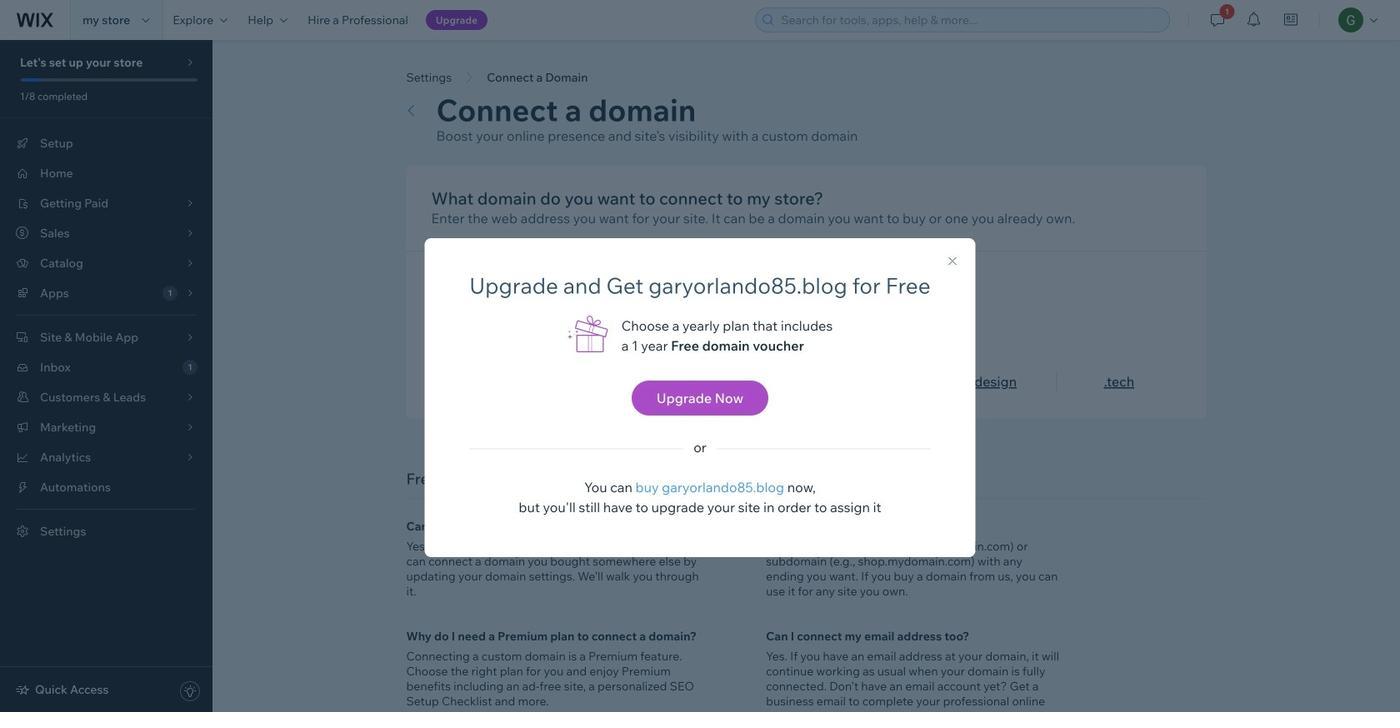 Task type: vqa. For each thing, say whether or not it's contained in the screenshot.
SEARCH FOR TOOLS, APPS, HELP & MORE... field
yes



Task type: locate. For each thing, give the bounding box(es) containing it.
e.g. mystunningwebsite.com field
[[460, 283, 846, 316]]



Task type: describe. For each thing, give the bounding box(es) containing it.
sidebar element
[[0, 40, 213, 713]]

Search for tools, apps, help & more... field
[[776, 8, 1165, 32]]



